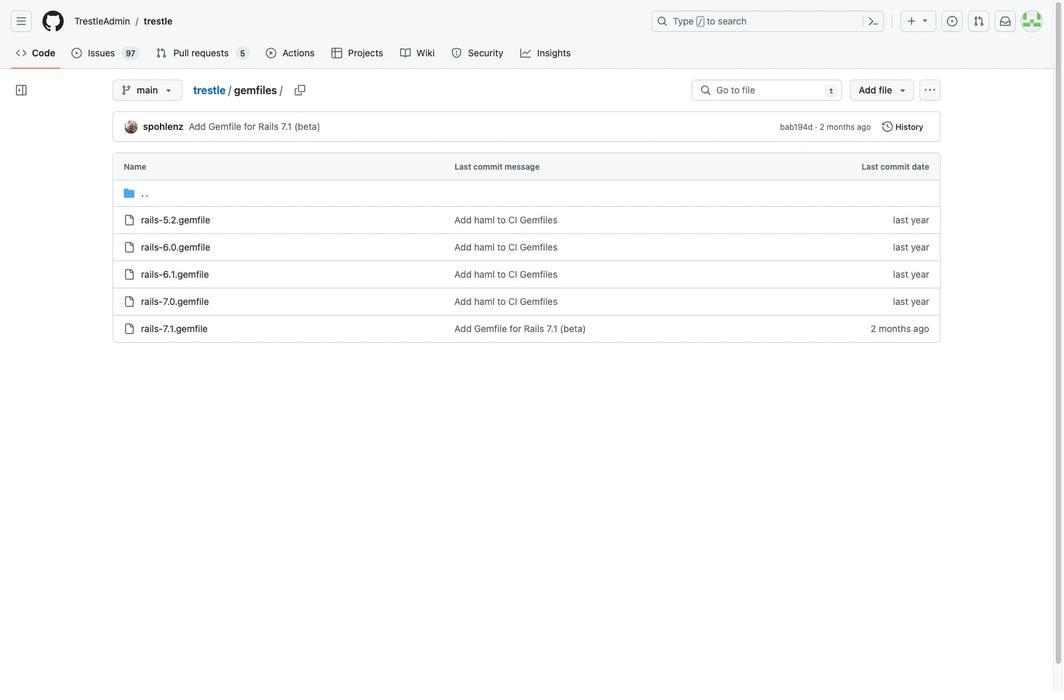 Task type: vqa. For each thing, say whether or not it's contained in the screenshot.
BIGDECIMAL link on the left top of the page
no



Task type: locate. For each thing, give the bounding box(es) containing it.
type
[[673, 16, 694, 27]]

/
[[136, 16, 138, 27], [698, 17, 703, 27], [228, 84, 231, 97], [280, 84, 283, 97]]

0 vertical spatial trestle link
[[138, 11, 178, 32]]

3 year from the top
[[911, 269, 930, 280]]

year for rails-6.1.gemfile
[[911, 269, 930, 280]]

file
[[879, 85, 892, 96]]

triangle down image right plus icon
[[920, 15, 931, 26]]

0 vertical spatial trestle
[[144, 16, 173, 27]]

wiki link
[[395, 43, 441, 63]]

ago
[[857, 122, 871, 131], [914, 324, 930, 335]]

..
[[141, 188, 150, 199]]

rails- up rails-7.0.gemfile
[[141, 269, 163, 280]]

0 vertical spatial rails
[[258, 121, 279, 132]]

haml for rails-6.0.gemfile
[[474, 242, 495, 253]]

2 add haml to ci gemfiles link from the top
[[455, 242, 558, 253]]

for for rails-7.1.gemfile
[[510, 324, 522, 335]]

rails-5.2.gemfile
[[141, 215, 210, 226]]

commit left 'date'
[[881, 162, 910, 171]]

1 last year from the top
[[893, 215, 930, 226]]

last left 'message'
[[455, 162, 471, 171]]

2 year from the top
[[911, 242, 930, 253]]

0 horizontal spatial add gemfile for rails 7.1 (beta) link
[[189, 121, 320, 132]]

add
[[859, 85, 876, 96], [189, 121, 206, 132], [455, 215, 472, 226], [455, 242, 472, 253], [455, 269, 472, 280], [455, 296, 472, 307], [455, 324, 472, 335]]

to for rails-5.2.gemfile
[[497, 215, 506, 226]]

gemfiles
[[520, 215, 558, 226], [520, 242, 558, 253], [520, 269, 558, 280], [520, 296, 558, 307]]

0 vertical spatial add gemfile for rails 7.1 (beta)
[[189, 121, 320, 132]]

1 horizontal spatial months
[[879, 324, 911, 335]]

projects link
[[326, 43, 389, 63]]

add haml to ci gemfiles link for 6.1.gemfile
[[455, 269, 558, 280]]

trestle
[[144, 16, 173, 27], [193, 84, 226, 97]]

0 vertical spatial (beta)
[[294, 121, 320, 132]]

1 commit from the left
[[473, 162, 503, 171]]

2 ci from the top
[[508, 242, 517, 253]]

2 last from the left
[[862, 162, 879, 171]]

trestle up git pull request image
[[144, 16, 173, 27]]

months
[[827, 122, 855, 131], [879, 324, 911, 335]]

spohlenz
[[143, 121, 184, 132]]

4 last year from the top
[[893, 296, 930, 307]]

1 horizontal spatial rails
[[524, 324, 544, 335]]

2 haml from the top
[[474, 242, 495, 253]]

gemfile
[[208, 121, 241, 132], [474, 324, 507, 335]]

1 horizontal spatial gemfile
[[474, 324, 507, 335]]

last left 'date'
[[862, 162, 879, 171]]

4 gemfiles from the top
[[520, 296, 558, 307]]

spohlenz link
[[143, 121, 184, 132]]

triangle down image
[[163, 85, 174, 96]]

/ left gemfiles
[[228, 84, 231, 97]]

1 vertical spatial gemfile
[[474, 324, 507, 335]]

2 last year from the top
[[893, 242, 930, 253]]

0 horizontal spatial gemfile
[[208, 121, 241, 132]]

main
[[137, 85, 158, 96]]

6.0.gemfile
[[163, 242, 210, 253]]

1 vertical spatial 2
[[871, 324, 876, 335]]

gemfiles
[[234, 84, 277, 97]]

4 haml from the top
[[474, 296, 495, 307]]

add for 6.1.gemfile
[[455, 269, 472, 280]]

pull
[[173, 47, 189, 58]]

add for 5.2.gemfile
[[455, 215, 472, 226]]

wiki
[[417, 47, 435, 58]]

1 vertical spatial for
[[510, 324, 522, 335]]

graph image
[[520, 48, 531, 58]]

add file button
[[850, 80, 914, 101]]

list
[[69, 11, 644, 32]]

rails-7.0.gemfile link
[[141, 296, 209, 307]]

5.2.gemfile
[[163, 215, 210, 226]]

0 horizontal spatial ago
[[857, 122, 871, 131]]

1 vertical spatial add gemfile for rails 7.1 (beta)
[[455, 324, 586, 335]]

add haml to ci gemfiles link
[[455, 215, 558, 226], [455, 242, 558, 253], [455, 269, 558, 280], [455, 296, 558, 307]]

last for rails-5.2.gemfile
[[893, 215, 909, 226]]

rails- up rails-6.1.gemfile link
[[141, 242, 163, 253]]

0 horizontal spatial for
[[244, 121, 256, 132]]

2 rails- from the top
[[141, 242, 163, 253]]

type / to search
[[673, 16, 747, 27]]

4 year from the top
[[911, 296, 930, 307]]

0 vertical spatial 7.1
[[281, 121, 292, 132]]

last year for rails-6.1.gemfile
[[893, 269, 930, 280]]

git pull request image
[[974, 16, 984, 27]]

trestle link down requests
[[193, 84, 226, 97]]

rails- for 7.0.gemfile
[[141, 296, 163, 307]]

1 vertical spatial add gemfile for rails 7.1 (beta) link
[[455, 324, 586, 335]]

add gemfile for rails 7.1 (beta) link for spohlenz
[[189, 121, 320, 132]]

name
[[124, 162, 146, 171]]

0 horizontal spatial (beta)
[[294, 121, 320, 132]]

last for rails-7.0.gemfile
[[893, 296, 909, 307]]

1 gemfiles from the top
[[520, 215, 558, 226]]

1 horizontal spatial last
[[862, 162, 879, 171]]

0 vertical spatial months
[[827, 122, 855, 131]]

table image
[[331, 48, 342, 58]]

1 horizontal spatial 7.1
[[547, 324, 558, 335]]

year
[[911, 215, 930, 226], [911, 242, 930, 253], [911, 269, 930, 280], [911, 296, 930, 307]]

2 add haml to ci gemfiles from the top
[[455, 242, 558, 253]]

trestle link
[[138, 11, 178, 32], [193, 84, 226, 97]]

insights link
[[515, 43, 577, 63]]

pull requests
[[173, 47, 229, 58]]

2 last from the top
[[893, 242, 909, 253]]

/ right type on the right of the page
[[698, 17, 703, 27]]

rails- up rails-7.1.gemfile link
[[141, 296, 163, 307]]

/ for trestle
[[228, 84, 231, 97]]

5
[[240, 48, 245, 58]]

0 horizontal spatial trestle
[[144, 16, 173, 27]]

requests
[[191, 47, 229, 58]]

3 last from the top
[[893, 269, 909, 280]]

0 horizontal spatial commit
[[473, 162, 503, 171]]

add gemfile for rails 7.1 (beta)
[[189, 121, 320, 132], [455, 324, 586, 335]]

add for 7.1.gemfile
[[455, 324, 472, 335]]

last year for rails-7.0.gemfile
[[893, 296, 930, 307]]

commit for message
[[473, 162, 503, 171]]

/ inside type / to search
[[698, 17, 703, 27]]

add haml to ci gemfiles for rails-7.0.gemfile
[[455, 296, 558, 307]]

2
[[820, 122, 825, 131], [871, 324, 876, 335]]

1 vertical spatial trestle
[[193, 84, 226, 97]]

1 year from the top
[[911, 215, 930, 226]]

for
[[244, 121, 256, 132], [510, 324, 522, 335]]

add haml to ci gemfiles
[[455, 215, 558, 226], [455, 242, 558, 253], [455, 269, 558, 280], [455, 296, 558, 307]]

rails-7.1.gemfile
[[141, 324, 208, 335]]

add gemfile for rails 7.1 (beta) link for rails-7.1.gemfile
[[455, 324, 586, 335]]

actions
[[283, 47, 315, 58]]

0 horizontal spatial add gemfile for rails 7.1 (beta)
[[189, 121, 320, 132]]

1 vertical spatial (beta)
[[560, 324, 586, 335]]

7.1
[[281, 121, 292, 132], [547, 324, 558, 335]]

last
[[455, 162, 471, 171], [862, 162, 879, 171]]

gemfile for rails-7.1.gemfile
[[474, 324, 507, 335]]

1 horizontal spatial for
[[510, 324, 522, 335]]

Go to file text field
[[716, 80, 820, 100]]

1 rails- from the top
[[141, 215, 163, 226]]

1 horizontal spatial ago
[[914, 324, 930, 335]]

history image
[[882, 121, 893, 132]]

1 add haml to ci gemfiles link from the top
[[455, 215, 558, 226]]

0 horizontal spatial triangle down image
[[898, 85, 908, 96]]

rails-7.0.gemfile
[[141, 296, 209, 307]]

1 horizontal spatial add gemfile for rails 7.1 (beta)
[[455, 324, 586, 335]]

0 vertical spatial add gemfile for rails 7.1 (beta) link
[[189, 121, 320, 132]]

add haml to ci gemfiles link for 7.0.gemfile
[[455, 296, 558, 307]]

1 vertical spatial months
[[879, 324, 911, 335]]

bab194d link
[[780, 121, 813, 133]]

last for rails-6.1.gemfile
[[893, 269, 909, 280]]

5 rails- from the top
[[141, 324, 163, 335]]

3 ci from the top
[[508, 269, 517, 280]]

1 ci from the top
[[508, 215, 517, 226]]

0 vertical spatial for
[[244, 121, 256, 132]]

3 rails- from the top
[[141, 269, 163, 280]]

year for rails-6.0.gemfile
[[911, 242, 930, 253]]

gemfiles for rails-7.0.gemfile
[[520, 296, 558, 307]]

trestle down requests
[[193, 84, 226, 97]]

4 rails- from the top
[[141, 296, 163, 307]]

add haml to ci gemfiles for rails-6.0.gemfile
[[455, 242, 558, 253]]

message
[[505, 162, 540, 171]]

/ left copy path icon
[[280, 84, 283, 97]]

1 horizontal spatial 2
[[871, 324, 876, 335]]

1 vertical spatial rails
[[524, 324, 544, 335]]

1 horizontal spatial trestle
[[193, 84, 226, 97]]

commit
[[473, 162, 503, 171], [881, 162, 910, 171]]

1 add haml to ci gemfiles from the top
[[455, 215, 558, 226]]

1 haml from the top
[[474, 215, 495, 226]]

trestle / gemfiles /
[[193, 84, 283, 97]]

3 haml from the top
[[474, 269, 495, 280]]

main button
[[112, 80, 183, 101]]

0 horizontal spatial rails
[[258, 121, 279, 132]]

6.1.gemfile
[[163, 269, 209, 280]]

/ right trestleadmin
[[136, 16, 138, 27]]

·
[[815, 122, 818, 131]]

bab194d · 2 months ago
[[780, 122, 871, 131]]

0 horizontal spatial months
[[827, 122, 855, 131]]

4 last from the top
[[893, 296, 909, 307]]

0 vertical spatial gemfile
[[208, 121, 241, 132]]

0 horizontal spatial last
[[455, 162, 471, 171]]

to
[[707, 16, 716, 27], [497, 215, 506, 226], [497, 242, 506, 253], [497, 269, 506, 280], [497, 296, 506, 307]]

last commit date
[[862, 162, 930, 171]]

add haml to ci gemfiles for rails-6.1.gemfile
[[455, 269, 558, 280]]

3 last year from the top
[[893, 269, 930, 280]]

/ inside trestleadmin / trestle
[[136, 16, 138, 27]]

year for rails-5.2.gemfile
[[911, 215, 930, 226]]

3 add haml to ci gemfiles link from the top
[[455, 269, 558, 280]]

2 gemfiles from the top
[[520, 242, 558, 253]]

triangle down image
[[920, 15, 931, 26], [898, 85, 908, 96]]

rails- down rails-7.0.gemfile link
[[141, 324, 163, 335]]

trestle link up git pull request image
[[138, 11, 178, 32]]

add gemfile for rails 7.1 (beta) link
[[189, 121, 320, 132], [455, 324, 586, 335]]

add file
[[859, 85, 892, 96]]

1 horizontal spatial (beta)
[[560, 324, 586, 335]]

rails-
[[141, 215, 163, 226], [141, 242, 163, 253], [141, 269, 163, 280], [141, 296, 163, 307], [141, 324, 163, 335]]

0 horizontal spatial 7.1
[[281, 121, 292, 132]]

1 last from the top
[[893, 215, 909, 226]]

security link
[[446, 43, 510, 63]]

rails-6.1.gemfile link
[[141, 269, 209, 280]]

1 vertical spatial trestle link
[[193, 84, 226, 97]]

trestleadmin / trestle
[[74, 16, 173, 27]]

ci
[[508, 215, 517, 226], [508, 242, 517, 253], [508, 269, 517, 280], [508, 296, 517, 307]]

.. link
[[124, 186, 930, 200]]

last year
[[893, 215, 930, 226], [893, 242, 930, 253], [893, 269, 930, 280], [893, 296, 930, 307]]

rails
[[258, 121, 279, 132], [524, 324, 544, 335]]

search image
[[701, 85, 711, 96]]

add gemfile for rails 7.1 (beta) for spohlenz
[[189, 121, 320, 132]]

4 add haml to ci gemfiles from the top
[[455, 296, 558, 307]]

3 add haml to ci gemfiles from the top
[[455, 269, 558, 280]]

2 commit from the left
[[881, 162, 910, 171]]

4 add haml to ci gemfiles link from the top
[[455, 296, 558, 307]]

1 vertical spatial triangle down image
[[898, 85, 908, 96]]

1 horizontal spatial trestle link
[[193, 84, 226, 97]]

last
[[893, 215, 909, 226], [893, 242, 909, 253], [893, 269, 909, 280], [893, 296, 909, 307]]

1 vertical spatial 7.1
[[547, 324, 558, 335]]

triangle down image right file
[[898, 85, 908, 96]]

1 horizontal spatial add gemfile for rails 7.1 (beta) link
[[455, 324, 586, 335]]

haml
[[474, 215, 495, 226], [474, 242, 495, 253], [474, 269, 495, 280], [474, 296, 495, 307]]

0 vertical spatial 2
[[820, 122, 825, 131]]

(beta)
[[294, 121, 320, 132], [560, 324, 586, 335]]

3 gemfiles from the top
[[520, 269, 558, 280]]

rails- down ..
[[141, 215, 163, 226]]

0 vertical spatial triangle down image
[[920, 15, 931, 26]]

1 last from the left
[[455, 162, 471, 171]]

play image
[[266, 48, 276, 58]]

4 ci from the top
[[508, 296, 517, 307]]

history
[[896, 122, 924, 131]]

commit left 'message'
[[473, 162, 503, 171]]

haml for rails-5.2.gemfile
[[474, 215, 495, 226]]

1 horizontal spatial commit
[[881, 162, 910, 171]]



Task type: describe. For each thing, give the bounding box(es) containing it.
add gemfile for rails 7.1 (beta) for rails-7.1.gemfile
[[455, 324, 586, 335]]

0 vertical spatial ago
[[857, 122, 871, 131]]

shield image
[[451, 48, 462, 58]]

command palette image
[[868, 16, 879, 27]]

1 vertical spatial ago
[[914, 324, 930, 335]]

to for rails-6.1.gemfile
[[497, 269, 506, 280]]

rails-6.0.gemfile
[[141, 242, 210, 253]]

code link
[[11, 43, 61, 63]]

add haml to ci gemfiles link for 6.0.gemfile
[[455, 242, 558, 253]]

copy path image
[[295, 85, 305, 96]]

history link
[[876, 117, 930, 136]]

spohlenz image
[[124, 121, 138, 134]]

last for rails-6.0.gemfile
[[893, 242, 909, 253]]

search
[[718, 16, 747, 27]]

add for 7.0.gemfile
[[455, 296, 472, 307]]

actions link
[[260, 43, 321, 63]]

trestleadmin link
[[69, 11, 136, 32]]

triangle down image inside add file popup button
[[898, 85, 908, 96]]

issue opened image
[[947, 16, 958, 27]]

rails for rails-7.1.gemfile
[[524, 324, 544, 335]]

year for rails-7.0.gemfile
[[911, 296, 930, 307]]

add for 6.0.gemfile
[[455, 242, 472, 253]]

rails-5.2.gemfile link
[[141, 215, 210, 226]]

side panel image
[[16, 85, 27, 96]]

last year for rails-5.2.gemfile
[[893, 215, 930, 226]]

rails- for 5.2.gemfile
[[141, 215, 163, 226]]

rails-7.1.gemfile link
[[141, 324, 208, 335]]

1 horizontal spatial triangle down image
[[920, 15, 931, 26]]

for for spohlenz
[[244, 121, 256, 132]]

last for last commit date
[[862, 162, 879, 171]]

(beta) for rails-7.1.gemfile
[[560, 324, 586, 335]]

plus image
[[907, 16, 917, 27]]

issue opened image
[[71, 48, 82, 58]]

haml for rails-7.0.gemfile
[[474, 296, 495, 307]]

7.1.gemfile
[[163, 324, 208, 335]]

issues
[[88, 47, 115, 58]]

gemfile for spohlenz
[[208, 121, 241, 132]]

0 horizontal spatial 2
[[820, 122, 825, 131]]

date
[[912, 162, 930, 171]]

to for rails-6.0.gemfile
[[497, 242, 506, 253]]

notifications image
[[1000, 16, 1011, 27]]

trestle inside trestleadmin / trestle
[[144, 16, 173, 27]]

7.1 for rails-7.1.gemfile
[[547, 324, 558, 335]]

ci for rails-6.1.gemfile
[[508, 269, 517, 280]]

trestleadmin
[[74, 16, 130, 27]]

add haml to ci gemfiles link for 5.2.gemfile
[[455, 215, 558, 226]]

/ for trestleadmin
[[136, 16, 138, 27]]

book image
[[400, 48, 411, 58]]

code image
[[16, 48, 27, 58]]

rails- for 6.1.gemfile
[[141, 269, 163, 280]]

projects
[[348, 47, 383, 58]]

git pull request image
[[156, 48, 167, 58]]

rails-6.0.gemfile link
[[141, 242, 210, 253]]

rails-6.1.gemfile
[[141, 269, 209, 280]]

gemfiles for rails-6.1.gemfile
[[520, 269, 558, 280]]

7.1 for spohlenz
[[281, 121, 292, 132]]

(beta) for spohlenz
[[294, 121, 320, 132]]

security
[[468, 47, 503, 58]]

last for last commit message
[[455, 162, 471, 171]]

add inside popup button
[[859, 85, 876, 96]]

/ for type
[[698, 17, 703, 27]]

rails for spohlenz
[[258, 121, 279, 132]]

last year for rails-6.0.gemfile
[[893, 242, 930, 253]]

ci for rails-7.0.gemfile
[[508, 296, 517, 307]]

t
[[829, 87, 834, 95]]

last commit message
[[455, 162, 540, 171]]

gemfiles for rails-6.0.gemfile
[[520, 242, 558, 253]]

ci for rails-6.0.gemfile
[[508, 242, 517, 253]]

0 horizontal spatial trestle link
[[138, 11, 178, 32]]

rails- for 6.0.gemfile
[[141, 242, 163, 253]]

code
[[32, 47, 55, 58]]

to for rails-7.0.gemfile
[[497, 296, 506, 307]]

gemfiles for rails-5.2.gemfile
[[520, 215, 558, 226]]

ci for rails-5.2.gemfile
[[508, 215, 517, 226]]

list containing trestleadmin / trestle
[[69, 11, 644, 32]]

sc 9kayk9 0 image
[[124, 188, 134, 199]]

commit for date
[[881, 162, 910, 171]]

haml for rails-6.1.gemfile
[[474, 269, 495, 280]]

7.0.gemfile
[[163, 296, 209, 307]]

bab194d
[[780, 122, 813, 131]]

2 months ago
[[871, 324, 930, 335]]

97
[[126, 48, 135, 58]]

rails- for 7.1.gemfile
[[141, 324, 163, 335]]

more options image
[[925, 85, 935, 96]]

homepage image
[[42, 11, 64, 32]]

git branch image
[[121, 85, 132, 96]]

insights
[[537, 47, 571, 58]]

add haml to ci gemfiles for rails-5.2.gemfile
[[455, 215, 558, 226]]



